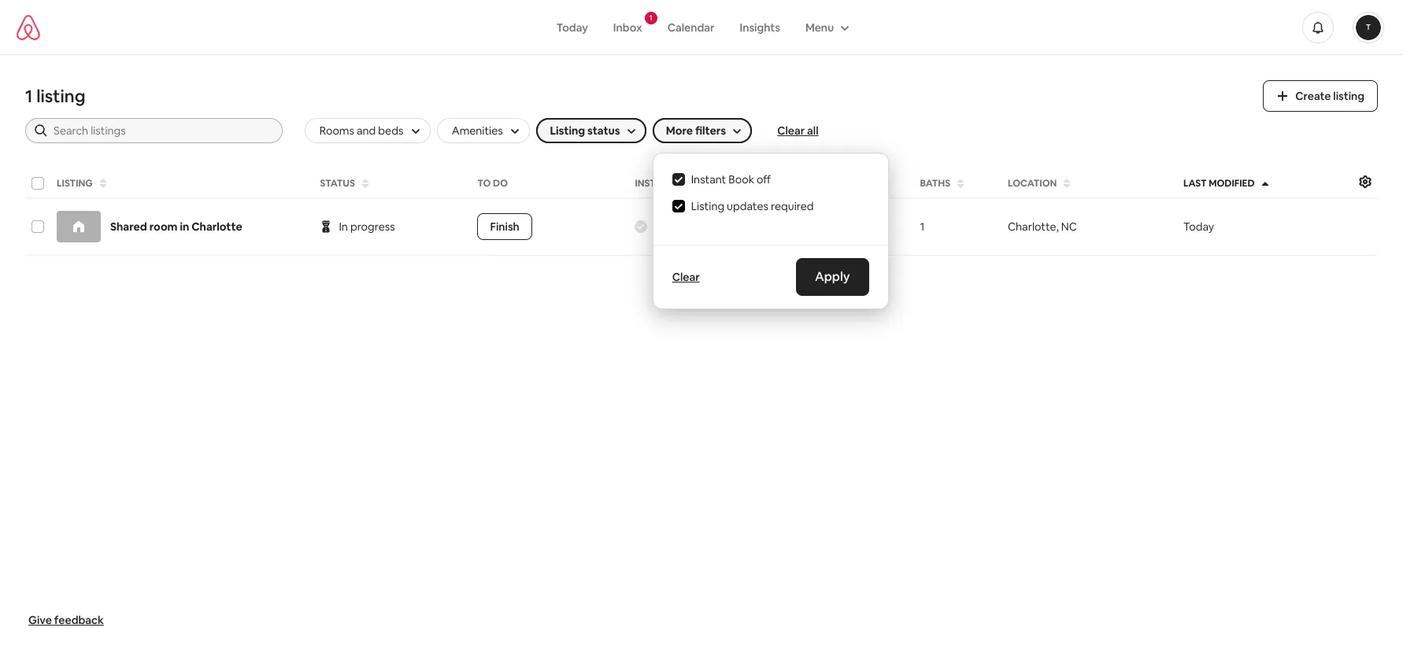 Task type: vqa. For each thing, say whether or not it's contained in the screenshot.
bed
no



Task type: describe. For each thing, give the bounding box(es) containing it.
in
[[339, 220, 348, 234]]

0 horizontal spatial today
[[556, 20, 588, 34]]

instant for instant book
[[635, 177, 675, 190]]

more filters button
[[653, 118, 752, 143]]

listing for 1 listing
[[36, 85, 85, 107]]

in progress
[[339, 220, 395, 234]]

off
[[757, 172, 771, 187]]

in
[[180, 220, 189, 234]]

progress
[[350, 220, 395, 234]]

last
[[1183, 177, 1207, 190]]

all
[[807, 124, 819, 138]]

listing for listing updates required
[[691, 199, 724, 213]]

location button
[[1003, 172, 1176, 194]]

calendar link
[[655, 12, 727, 42]]

charlotte, nc
[[1008, 220, 1077, 234]]

1 for 1 listing
[[25, 85, 33, 107]]

create listing
[[1296, 89, 1365, 103]]

1 listing
[[25, 85, 85, 107]]

calendar
[[667, 20, 715, 34]]

today link
[[544, 12, 601, 42]]

listing button
[[52, 172, 312, 194]]

instant book
[[635, 177, 705, 190]]

status button
[[315, 172, 470, 194]]

baths button
[[915, 172, 1000, 194]]

nc
[[1061, 220, 1077, 234]]

clear all button
[[777, 123, 819, 139]]

clear button
[[666, 264, 706, 291]]

1 for 1
[[920, 220, 925, 234]]

clear all
[[777, 124, 819, 138]]

updates
[[727, 199, 768, 213]]

charlotte,
[[1008, 220, 1059, 234]]

inbox
[[613, 20, 642, 34]]

room
[[149, 220, 178, 234]]

menu button
[[793, 12, 859, 42]]

filters
[[695, 124, 726, 138]]

listing for listing
[[57, 177, 93, 190]]

book for instant book
[[677, 177, 705, 190]]

Search text field
[[54, 123, 272, 139]]



Task type: locate. For each thing, give the bounding box(es) containing it.
clear inside apply dialog
[[672, 270, 700, 284]]

finish
[[490, 220, 520, 234]]

book left off
[[729, 172, 754, 187]]

instant inside apply dialog
[[691, 172, 726, 187]]

1 horizontal spatial book
[[729, 172, 754, 187]]

shared room in charlotte
[[110, 220, 242, 234]]

today left inbox
[[556, 20, 588, 34]]

today
[[556, 20, 588, 34], [1183, 220, 1214, 234]]

charlotte
[[191, 220, 242, 234]]

book
[[729, 172, 754, 187], [677, 177, 705, 190]]

off
[[654, 220, 671, 234]]

1 vertical spatial clear
[[672, 270, 700, 284]]

0 horizontal spatial instant
[[635, 177, 675, 190]]

1 horizontal spatial today
[[1183, 220, 1214, 234]]

required
[[771, 199, 814, 213]]

instant for instant book off
[[691, 172, 726, 187]]

1 vertical spatial today
[[1183, 220, 1214, 234]]

modified
[[1209, 177, 1255, 190]]

menu
[[805, 20, 834, 34]]

listing
[[36, 85, 85, 107], [1333, 89, 1365, 103]]

book for instant book off
[[729, 172, 754, 187]]

main navigation menu image
[[1356, 15, 1381, 40]]

1 horizontal spatial instant
[[691, 172, 726, 187]]

give
[[28, 613, 52, 628]]

1 listing heading
[[25, 85, 1244, 107]]

create
[[1296, 89, 1331, 103]]

0 vertical spatial listing
[[57, 177, 93, 190]]

inbox 1 calendar
[[613, 12, 715, 34]]

instant up the off
[[635, 177, 675, 190]]

instant book button
[[630, 172, 735, 194]]

insights link
[[727, 12, 793, 42]]

clear for clear all
[[777, 124, 805, 138]]

listing
[[57, 177, 93, 190], [691, 199, 724, 213]]

0 horizontal spatial 1
[[25, 85, 33, 107]]

0 horizontal spatial listing
[[36, 85, 85, 107]]

more
[[666, 124, 693, 138]]

create listing link
[[1263, 80, 1378, 112]]

1 horizontal spatial clear
[[777, 124, 805, 138]]

bedrooms
[[743, 177, 796, 190]]

shared
[[110, 220, 147, 234]]

status
[[320, 177, 355, 190]]

clear
[[777, 124, 805, 138], [672, 270, 700, 284]]

instant down filters
[[691, 172, 726, 187]]

2 horizontal spatial 1
[[920, 220, 925, 234]]

give feedback
[[28, 613, 104, 628]]

1 horizontal spatial 1
[[649, 12, 653, 22]]

listing for create listing
[[1333, 89, 1365, 103]]

listing updates required
[[691, 199, 814, 213]]

last modified button
[[1179, 172, 1351, 194]]

0 vertical spatial 1
[[649, 12, 653, 22]]

instant
[[691, 172, 726, 187], [635, 177, 675, 190]]

insights
[[740, 20, 780, 34]]

apply
[[815, 269, 850, 285]]

instant book off
[[691, 172, 771, 187]]

0 horizontal spatial listing
[[57, 177, 93, 190]]

1 vertical spatial listing
[[691, 199, 724, 213]]

location
[[1008, 177, 1057, 190]]

1
[[649, 12, 653, 22], [25, 85, 33, 107], [920, 220, 925, 234]]

give feedback button
[[22, 607, 110, 634]]

listing inside apply dialog
[[691, 199, 724, 213]]

0 horizontal spatial book
[[677, 177, 705, 190]]

finish link
[[478, 213, 532, 240]]

instant book off image
[[635, 220, 648, 233]]

more filters
[[666, 124, 726, 138]]

1 horizontal spatial listing
[[1333, 89, 1365, 103]]

1 inside the inbox 1 calendar
[[649, 12, 653, 22]]

book inside button
[[677, 177, 705, 190]]

0 horizontal spatial clear
[[672, 270, 700, 284]]

last modified
[[1183, 177, 1255, 190]]

bedrooms button
[[738, 172, 824, 194]]

instant inside button
[[635, 177, 675, 190]]

listing inside "button"
[[57, 177, 93, 190]]

book inside apply dialog
[[729, 172, 754, 187]]

1 horizontal spatial listing
[[691, 199, 724, 213]]

1 vertical spatial 1
[[25, 85, 33, 107]]

baths
[[920, 177, 950, 190]]

today down last
[[1183, 220, 1214, 234]]

apply dialog
[[653, 153, 889, 309]]

0 vertical spatial today
[[556, 20, 588, 34]]

clear for clear
[[672, 270, 700, 284]]

feedback
[[54, 613, 104, 628]]

0 vertical spatial clear
[[777, 124, 805, 138]]

apply button
[[796, 258, 869, 296]]

book down more filters
[[677, 177, 705, 190]]

2 vertical spatial 1
[[920, 220, 925, 234]]



